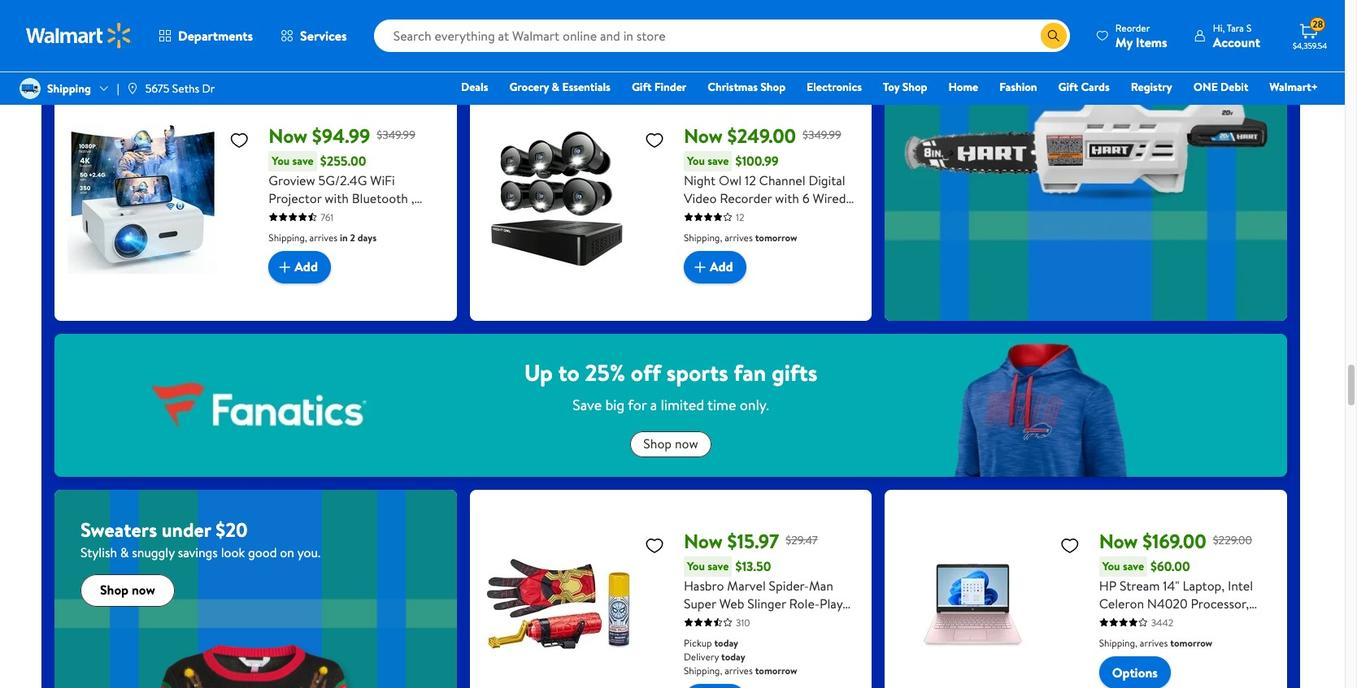 Task type: vqa. For each thing, say whether or not it's contained in the screenshot.
look
yes



Task type: locate. For each thing, give the bounding box(es) containing it.
stylish
[[81, 544, 117, 562]]

add button inside now $249.00 group
[[684, 251, 746, 284]]

shop now button for sports
[[631, 432, 711, 458]]

hi, tara s account
[[1213, 21, 1261, 51]]

now up night
[[684, 122, 723, 149]]

shop now
[[644, 436, 698, 453], [100, 582, 155, 600]]

yr,
[[1173, 649, 1187, 667]]

 image
[[126, 82, 139, 95]]

today down 'or' on the right of page
[[722, 650, 746, 664]]

home inside you save $255.00 groview 5g/2.4g wifi projector with bluetooth , 12000 lux native 1080p projector with 100" projector screen, 4k supported outdoor movie projector, home theater projector compatible with ios/android
[[365, 261, 400, 279]]

and left 'or' on the right of page
[[684, 649, 704, 667]]

my
[[1116, 33, 1133, 51]]

1 vertical spatial home
[[365, 261, 400, 279]]

to
[[559, 357, 580, 388]]

bluetooth
[[352, 189, 408, 207]]

shop now button for &
[[81, 575, 175, 607]]

add to favorites list, hasbro marvel spider-man super web slinger role-play toy, with web fluid, shoots webs or water, for kids ages 5 and up image
[[645, 536, 665, 556]]

0 vertical spatial now
[[675, 436, 698, 453]]

options up christmas
[[697, 9, 743, 27]]

departments button
[[145, 16, 267, 55]]

add button for now $94.99
[[269, 251, 331, 284]]

save up hasbro
[[708, 558, 729, 575]]

walmart image
[[26, 23, 132, 49]]

1 and from the top
[[684, 225, 704, 243]]

arrives left in
[[310, 231, 338, 245]]

s
[[1247, 21, 1252, 35]]

0 horizontal spatial shop now button
[[81, 575, 175, 607]]

,
[[411, 189, 414, 207]]

you inside you save $13.50 hasbro marvel spider-man super web slinger role-play toy, with web fluid, shoots webs or water, for kids ages 5 and up
[[687, 558, 705, 575]]

1 vertical spatial &
[[120, 544, 129, 562]]

owl
[[719, 171, 742, 189]]

now up hp
[[1099, 528, 1138, 555]]

tomorrow down spotlight
[[755, 231, 798, 245]]

1 vertical spatial and
[[684, 649, 704, 667]]

add inside now $249.00 group
[[710, 258, 733, 276]]

1 horizontal spatial options
[[1112, 664, 1158, 682]]

and
[[684, 225, 704, 243], [684, 649, 704, 667]]

now
[[675, 436, 698, 453], [132, 582, 155, 600]]

emmc,
[[1199, 613, 1240, 631]]

save for $94.99
[[292, 153, 314, 169]]

&
[[552, 79, 560, 95], [120, 544, 129, 562]]

1 horizontal spatial shipping, arrives tomorrow
[[1099, 637, 1213, 650]]

now for &
[[132, 582, 155, 600]]

pickup
[[684, 637, 712, 650]]

arrives inside now $94.99 group
[[310, 231, 338, 245]]

home left the fashion
[[949, 79, 979, 95]]

gift inside "link"
[[1059, 79, 1079, 95]]

save inside you save $60.00 hp stream 14" laptop, intel celeron n4020 processor, 4gb ram, 64gb emmc, pink, windows 11 (s mode) with office 365 1-yr, 14-cf2112wm
[[1123, 558, 1145, 575]]

12 inside you save $100.99 night owl 12 channel digital video recorder with 6 wired 1080p hd spotlight cameras and 1tb pre-installed hard drive
[[745, 171, 756, 189]]

save inside you save $13.50 hasbro marvel spider-man super web slinger role-play toy, with web fluid, shoots webs or water, for kids ages 5 and up
[[708, 558, 729, 575]]

0 horizontal spatial $349.99
[[377, 127, 416, 143]]

12 up the pre-
[[736, 210, 745, 224]]

stream
[[1120, 577, 1160, 595]]

shipping, down 12000
[[269, 231, 307, 245]]

0 vertical spatial shipping, arrives tomorrow
[[684, 231, 798, 245]]

projector,
[[306, 261, 362, 279]]

1 vertical spatial now
[[132, 582, 155, 600]]

1 vertical spatial shipping, arrives tomorrow
[[1099, 637, 1213, 650]]

0 vertical spatial shop now button
[[631, 432, 711, 458]]

save
[[573, 395, 602, 415]]

now inside group
[[684, 122, 723, 149]]

one
[[1194, 79, 1218, 95]]

arrives down hd
[[725, 231, 753, 245]]

0 vertical spatial 12
[[745, 171, 756, 189]]

you up groview
[[272, 153, 290, 169]]

web
[[720, 595, 745, 613], [739, 613, 764, 631]]

christmas shop
[[708, 79, 786, 95]]

$349.99 inside the now $249.00 $349.99
[[803, 127, 842, 143]]

1 horizontal spatial up
[[707, 649, 724, 667]]

now $169.00 $229.00
[[1099, 528, 1253, 555]]

services
[[300, 27, 347, 45]]

shop inside 'christmas shop' link
[[761, 79, 786, 95]]

1 horizontal spatial now
[[675, 436, 698, 453]]

save up groview
[[292, 153, 314, 169]]

with left pink,
[[1218, 631, 1242, 649]]

12
[[745, 171, 756, 189], [736, 210, 745, 224]]

you for now $169.00
[[1103, 558, 1121, 575]]

today
[[715, 637, 739, 650], [722, 650, 746, 664]]

1 vertical spatial shop now button
[[81, 575, 175, 607]]

shop now down limited at the bottom of page
[[644, 436, 698, 453]]

gift
[[632, 79, 652, 95], [1059, 79, 1079, 95]]

5675 seths dr
[[145, 80, 215, 97]]

(s
[[1164, 631, 1176, 649]]

save for $15.97
[[708, 558, 729, 575]]

1 horizontal spatial 12
[[745, 171, 756, 189]]

add button inside now $94.99 group
[[269, 251, 331, 284]]

you up hp
[[1103, 558, 1121, 575]]

options link up christmas
[[684, 1, 756, 34]]

and inside you save $13.50 hasbro marvel spider-man super web slinger role-play toy, with web fluid, shoots webs or water, for kids ages 5 and up
[[684, 649, 704, 667]]

5g/2.4g
[[319, 171, 367, 189]]

under
[[162, 516, 211, 544]]

1 vertical spatial tomorrow
[[1171, 637, 1213, 650]]

shipping, inside now $94.99 group
[[269, 231, 307, 245]]

14"
[[1163, 577, 1180, 595]]

add to cart image
[[275, 12, 295, 31], [275, 258, 295, 277], [691, 258, 710, 277]]

tomorrow down 64gb
[[1171, 637, 1213, 650]]

shipping,
[[269, 231, 307, 245], [684, 231, 723, 245], [1099, 637, 1138, 650], [684, 664, 723, 678]]

off
[[631, 357, 661, 388]]

spider-
[[769, 577, 809, 595]]

shop now down snuggly
[[100, 582, 155, 600]]

shop now button down limited at the bottom of page
[[631, 432, 711, 458]]

sweaters under $20 stylish & snuggly savings look good on you.
[[81, 516, 321, 562]]

save for $249.00
[[708, 153, 729, 169]]

0 horizontal spatial &
[[120, 544, 129, 562]]

save up "owl"
[[708, 153, 729, 169]]

you save $100.99 night owl 12 channel digital video recorder with 6 wired 1080p hd spotlight cameras and 1tb pre-installed hard drive
[[684, 152, 848, 261]]

now down snuggly
[[132, 582, 155, 600]]

sweaters
[[81, 516, 157, 544]]

1 vertical spatial 12
[[736, 210, 745, 224]]

ages
[[821, 631, 849, 649]]

& inside sweaters under $20 stylish & snuggly savings look good on you.
[[120, 544, 129, 562]]

1-
[[1164, 649, 1173, 667]]

you inside you save $255.00 groview 5g/2.4g wifi projector with bluetooth , 12000 lux native 1080p projector with 100" projector screen, 4k supported outdoor movie projector, home theater projector compatible with ios/android
[[272, 153, 290, 169]]

1 horizontal spatial gift
[[1059, 79, 1079, 95]]

1 horizontal spatial shop now
[[644, 436, 698, 453]]

$100.99
[[736, 152, 779, 170]]

tomorrow inside now $249.00 group
[[755, 231, 798, 245]]

one debit
[[1194, 79, 1249, 95]]

now for now $169.00
[[1099, 528, 1138, 555]]

save inside you save $255.00 groview 5g/2.4g wifi projector with bluetooth , 12000 lux native 1080p projector with 100" projector screen, 4k supported outdoor movie projector, home theater projector compatible with ios/android
[[292, 153, 314, 169]]

gift left cards
[[1059, 79, 1079, 95]]

0 horizontal spatial up
[[524, 357, 553, 388]]

2 $349.99 from the left
[[803, 127, 842, 143]]

1 horizontal spatial $349.99
[[803, 127, 842, 143]]

you inside you save $60.00 hp stream 14" laptop, intel celeron n4020 processor, 4gb ram, 64gb emmc, pink, windows 11 (s mode) with office 365 1-yr, 14-cf2112wm
[[1103, 558, 1121, 575]]

home down days
[[365, 261, 400, 279]]

761
[[321, 210, 334, 224]]

shipping, arrives tomorrow down 3442 at the right
[[1099, 637, 1213, 650]]

you up hasbro
[[687, 558, 705, 575]]

now inside group
[[269, 122, 308, 149]]

365
[[1139, 649, 1161, 667]]

arrives inside now $249.00 group
[[725, 231, 753, 245]]

0 horizontal spatial home
[[365, 261, 400, 279]]

$349.99
[[377, 127, 416, 143], [803, 127, 842, 143]]

intel
[[1228, 577, 1254, 595]]

arrives down water,
[[725, 664, 753, 678]]

$349.99 for now $94.99
[[377, 127, 416, 143]]

you inside you save $100.99 night owl 12 channel digital video recorder with 6 wired 1080p hd spotlight cameras and 1tb pre-installed hard drive
[[687, 153, 705, 169]]

310
[[736, 616, 750, 630]]

shop inside toy shop link
[[903, 79, 928, 95]]

12 right "owl"
[[745, 171, 756, 189]]

arrives for $94.99
[[310, 231, 338, 245]]

gift cards
[[1059, 79, 1110, 95]]

deals
[[461, 79, 488, 95]]

0 vertical spatial &
[[552, 79, 560, 95]]

add to cart image for now $249.00
[[691, 258, 710, 277]]

shipping, inside the "pickup today delivery today shipping, arrives tomorrow"
[[684, 664, 723, 678]]

fan
[[734, 357, 766, 388]]

gift left finder at the top
[[632, 79, 652, 95]]

0 vertical spatial options link
[[684, 1, 756, 34]]

1080p
[[684, 207, 718, 225]]

shipping, down the 4gb
[[1099, 637, 1138, 650]]

save for $169.00
[[1123, 558, 1145, 575]]

4k
[[314, 243, 330, 261]]

shipping, inside now $249.00 group
[[684, 231, 723, 245]]

shop now button down snuggly
[[81, 575, 175, 607]]

add to favorites list, groview 5g/2.4g wifi projector with bluetooth , 12000 lux native 1080p projector with 100" projector screen, 4k supported outdoor movie projector, home theater projector compatible with ios/android image
[[230, 130, 249, 150]]

and inside you save $100.99 night owl 12 channel digital video recorder with 6 wired 1080p hd spotlight cameras and 1tb pre-installed hard drive
[[684, 225, 704, 243]]

tomorrow down for
[[755, 664, 798, 678]]

$349.99 inside now $94.99 $349.99
[[377, 127, 416, 143]]

2 and from the top
[[684, 649, 704, 667]]

$20
[[216, 516, 248, 544]]

up inside you save $13.50 hasbro marvel spider-man super web slinger role-play toy, with web fluid, shoots webs or water, for kids ages 5 and up
[[707, 649, 724, 667]]

shipping, down "pickup"
[[684, 664, 723, 678]]

shipping, arrives tomorrow for $169.00
[[1099, 637, 1213, 650]]

shipping, arrives tomorrow inside now $249.00 group
[[684, 231, 798, 245]]

0 vertical spatial home
[[949, 79, 979, 95]]

0 vertical spatial up
[[524, 357, 553, 388]]

n4020
[[1148, 595, 1188, 613]]

tomorrow inside the "pickup today delivery today shipping, arrives tomorrow"
[[755, 664, 798, 678]]

& right stylish
[[120, 544, 129, 562]]

and left 1tb
[[684, 225, 704, 243]]

now $249.00 group
[[483, 97, 859, 308]]

shipping, for now $169.00
[[1099, 637, 1138, 650]]

arrives
[[310, 231, 338, 245], [725, 231, 753, 245], [1140, 637, 1168, 650], [725, 664, 753, 678]]

add
[[295, 13, 318, 30], [295, 258, 318, 276], [710, 258, 733, 276]]

home
[[949, 79, 979, 95], [365, 261, 400, 279]]

1 vertical spatial up
[[707, 649, 724, 667]]

gift for gift cards
[[1059, 79, 1079, 95]]

shop down stylish
[[100, 582, 129, 600]]

0 horizontal spatial shipping, arrives tomorrow
[[684, 231, 798, 245]]

0 vertical spatial options
[[697, 9, 743, 27]]

 image
[[20, 78, 41, 99]]

arrives inside the "pickup today delivery today shipping, arrives tomorrow"
[[725, 664, 753, 678]]

add to cart image down 1tb
[[691, 258, 710, 277]]

digital
[[809, 171, 846, 189]]

$349.99 up wifi
[[377, 127, 416, 143]]

save inside you save $100.99 night owl 12 channel digital video recorder with 6 wired 1080p hd spotlight cameras and 1tb pre-installed hard drive
[[708, 153, 729, 169]]

now down limited at the bottom of page
[[675, 436, 698, 453]]

add to cart image up theater on the top left
[[275, 258, 295, 277]]

1 $349.99 from the left
[[377, 127, 416, 143]]

shop right christmas
[[761, 79, 786, 95]]

1 horizontal spatial options link
[[1099, 657, 1171, 689]]

mode)
[[1179, 631, 1215, 649]]

1 horizontal spatial &
[[552, 79, 560, 95]]

1 vertical spatial options
[[1112, 664, 1158, 682]]

now for sports
[[675, 436, 698, 453]]

account
[[1213, 33, 1261, 51]]

0 horizontal spatial now
[[132, 582, 155, 600]]

with left the 2
[[325, 225, 349, 243]]

save up stream
[[1123, 558, 1145, 575]]

1 vertical spatial shop now
[[100, 582, 155, 600]]

2 gift from the left
[[1059, 79, 1079, 95]]

shipping, down the 1080p
[[684, 231, 723, 245]]

shop right toy
[[903, 79, 928, 95]]

1 horizontal spatial shop now button
[[631, 432, 711, 458]]

web up 310 on the right of page
[[720, 595, 745, 613]]

options down windows
[[1112, 664, 1158, 682]]

with left 6
[[775, 189, 799, 207]]

channel
[[759, 171, 806, 189]]

items
[[1136, 33, 1168, 51]]

1 gift from the left
[[632, 79, 652, 95]]

0 horizontal spatial shop now
[[100, 582, 155, 600]]

2 vertical spatial tomorrow
[[755, 664, 798, 678]]

2
[[350, 231, 355, 245]]

arrives for $169.00
[[1140, 637, 1168, 650]]

add inside now $94.99 group
[[295, 258, 318, 276]]

look
[[221, 544, 245, 562]]

you up night
[[687, 153, 705, 169]]

$349.99 up digital
[[803, 127, 842, 143]]

0 horizontal spatial gift
[[632, 79, 652, 95]]

shipping, arrives tomorrow down hd
[[684, 231, 798, 245]]

night
[[684, 171, 716, 189]]

services button
[[267, 16, 361, 55]]

recorder
[[720, 189, 772, 207]]

now up groview
[[269, 122, 308, 149]]

now for now $15.97
[[684, 528, 723, 555]]

11
[[1153, 631, 1161, 649]]

0 vertical spatial shop now
[[644, 436, 698, 453]]

shop now button
[[631, 432, 711, 458], [81, 575, 175, 607]]

0 horizontal spatial options
[[697, 9, 743, 27]]

& right grocery
[[552, 79, 560, 95]]

now $94.99 group
[[68, 97, 444, 314]]

arrives down 3442 at the right
[[1140, 637, 1168, 650]]

limited
[[661, 395, 704, 415]]

0 vertical spatial and
[[684, 225, 704, 243]]

options link down windows
[[1099, 657, 1171, 689]]

walmart+ link
[[1263, 78, 1326, 96]]

now up hasbro
[[684, 528, 723, 555]]

arrives for $249.00
[[725, 231, 753, 245]]

6
[[803, 189, 810, 207]]

0 vertical spatial tomorrow
[[755, 231, 798, 245]]



Task type: describe. For each thing, give the bounding box(es) containing it.
on
[[280, 544, 294, 562]]

shipping
[[47, 80, 91, 97]]

options for options link to the left
[[697, 9, 743, 27]]

with inside you save $100.99 night owl 12 channel digital video recorder with 6 wired 1080p hd spotlight cameras and 1tb pre-installed hard drive
[[775, 189, 799, 207]]

0 horizontal spatial options link
[[684, 1, 756, 34]]

fashion
[[1000, 79, 1038, 95]]

video
[[684, 189, 717, 207]]

$94.99
[[312, 122, 370, 149]]

28
[[1313, 17, 1324, 31]]

processor,
[[1191, 595, 1250, 613]]

christmas shop link
[[701, 78, 793, 96]]

tara
[[1227, 21, 1245, 35]]

gift for gift finder
[[632, 79, 652, 95]]

shop down a
[[644, 436, 672, 453]]

supported
[[333, 243, 392, 261]]

100"
[[352, 225, 376, 243]]

delivery
[[684, 650, 719, 664]]

$15.97
[[728, 528, 780, 555]]

0 horizontal spatial 12
[[736, 210, 745, 224]]

days
[[358, 231, 377, 245]]

home link
[[942, 78, 986, 96]]

seths
[[172, 80, 199, 97]]

you.
[[297, 544, 321, 562]]

grocery & essentials
[[510, 79, 611, 95]]

pre-
[[730, 225, 754, 243]]

you for now $15.97
[[687, 558, 705, 575]]

or
[[718, 631, 730, 649]]

christmas
[[708, 79, 758, 95]]

1 horizontal spatial home
[[949, 79, 979, 95]]

$349.99 for now $249.00
[[803, 127, 842, 143]]

14-
[[1190, 649, 1207, 667]]

12000
[[269, 207, 304, 225]]

departments
[[178, 27, 253, 45]]

for
[[772, 631, 791, 649]]

play
[[820, 595, 843, 613]]

$4,359.54
[[1293, 40, 1328, 51]]

search icon image
[[1048, 29, 1061, 42]]

sports
[[667, 357, 729, 388]]

movie
[[269, 261, 303, 279]]

now $15.97 $29.47
[[684, 528, 818, 555]]

finder
[[655, 79, 687, 95]]

grocery
[[510, 79, 549, 95]]

time
[[708, 395, 736, 415]]

electronics
[[807, 79, 862, 95]]

registry
[[1131, 79, 1173, 95]]

5675
[[145, 80, 170, 97]]

now for now $94.99
[[269, 122, 308, 149]]

$13.50
[[736, 558, 771, 576]]

you for now $94.99
[[272, 153, 290, 169]]

native
[[329, 207, 366, 225]]

good
[[248, 544, 277, 562]]

shop now for &
[[100, 582, 155, 600]]

today down with
[[715, 637, 739, 650]]

add to cart image for now $94.99
[[275, 258, 295, 277]]

add to favorites list, night owl 12 channel digital video recorder with 6 wired 1080p hd spotlight cameras and 1tb pre-installed hard drive image
[[645, 130, 665, 150]]

add for now $249.00
[[710, 258, 733, 276]]

add button for now $249.00
[[684, 251, 746, 284]]

|
[[117, 80, 119, 97]]

options for options link to the bottom
[[1112, 664, 1158, 682]]

cf2112wm
[[1207, 649, 1261, 667]]

cameras
[[798, 207, 848, 225]]

Walmart Site-Wide search field
[[374, 20, 1070, 52]]

lux
[[307, 207, 326, 225]]

with
[[709, 613, 736, 631]]

shipping, for now $249.00
[[684, 231, 723, 245]]

installed
[[754, 225, 801, 243]]

spotlight
[[744, 207, 795, 225]]

add to cart image left services
[[275, 12, 295, 31]]

add to favorites list, hp stream 14" laptop, intel celeron n4020 processor, 4gb ram, 64gb emmc, pink, windows 11 (s mode) with office 365 1-yr, 14-cf2112wm image
[[1060, 536, 1080, 556]]

pink,
[[1243, 613, 1271, 631]]

up to 25% off sports fan gifts save big for a limited time only.
[[524, 357, 818, 415]]

add for now $94.99
[[295, 258, 318, 276]]

3442
[[1152, 616, 1174, 630]]

only.
[[740, 395, 769, 415]]

man
[[809, 577, 834, 595]]

gift cards link
[[1051, 78, 1117, 96]]

for
[[628, 395, 647, 415]]

tomorrow for now $169.00
[[1171, 637, 1213, 650]]

toy shop link
[[876, 78, 935, 96]]

with up 761
[[325, 189, 349, 207]]

$249.00
[[728, 122, 796, 149]]

laptop,
[[1183, 577, 1225, 595]]

reorder my items
[[1116, 21, 1168, 51]]

cards
[[1081, 79, 1110, 95]]

reorder
[[1116, 21, 1150, 35]]

tomorrow for now $249.00
[[755, 231, 798, 245]]

you for now $249.00
[[687, 153, 705, 169]]

gift finder
[[632, 79, 687, 95]]

up inside the up to 25% off sports fan gifts save big for a limited time only.
[[524, 357, 553, 388]]

shipping, for now $94.99
[[269, 231, 307, 245]]

role-
[[790, 595, 820, 613]]

a
[[650, 395, 657, 415]]

gifts
[[772, 357, 818, 388]]

essentials
[[562, 79, 611, 95]]

shipping, arrives in 2 days
[[269, 231, 377, 245]]

Search search field
[[374, 20, 1070, 52]]

now for now $249.00
[[684, 122, 723, 149]]

now $94.99 $349.99
[[269, 122, 416, 149]]

shop now for sports
[[644, 436, 698, 453]]

drive
[[684, 243, 715, 261]]

hp
[[1099, 577, 1117, 595]]

shipping, arrives tomorrow for $249.00
[[684, 231, 798, 245]]

marvel
[[727, 577, 766, 595]]

theater
[[269, 279, 312, 297]]

1 vertical spatial options link
[[1099, 657, 1171, 689]]

outdoor
[[395, 243, 444, 261]]

5
[[852, 631, 859, 649]]

with down movie
[[269, 297, 293, 314]]

toy,
[[684, 613, 706, 631]]

$60.00
[[1151, 558, 1191, 576]]

fluid,
[[767, 613, 797, 631]]

kids
[[794, 631, 818, 649]]

64gb
[[1163, 613, 1196, 631]]

hard
[[804, 225, 832, 243]]

$29.47
[[786, 533, 818, 549]]

with inside you save $60.00 hp stream 14" laptop, intel celeron n4020 processor, 4gb ram, 64gb emmc, pink, windows 11 (s mode) with office 365 1-yr, 14-cf2112wm
[[1218, 631, 1242, 649]]

web right with
[[739, 613, 764, 631]]



